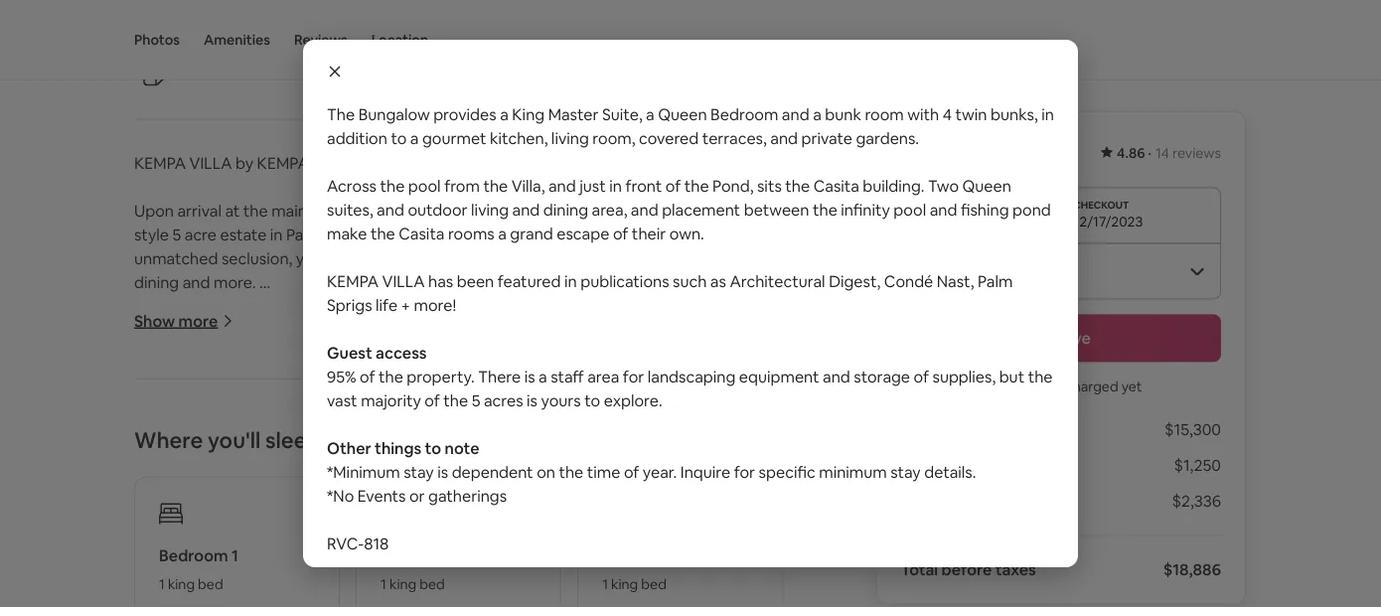 Task type: describe. For each thing, give the bounding box(es) containing it.
to inside the bungalow provides a king master suite, a queen bedroom and a bunk room with 4 twin bunks, in addition to a gourmet kitchen, living room, covered terraces, and private gardens.
[[391, 128, 407, 148]]

bungalow
[[358, 104, 430, 124]]

and down front
[[631, 199, 659, 220]]

1 vertical spatial a
[[324, 583, 335, 603]]

1 away from the top
[[419, 249, 457, 269]]

1 main from the top
[[272, 201, 307, 221]]

2 away from the top
[[419, 439, 457, 460]]

0 horizontal spatial two
[[547, 559, 575, 579]]

0 horizontal spatial chefs
[[489, 583, 529, 603]]

for inside *minimum stay is dependent on the time of year. inquire for specific minimum stay details. *no events or gatherings
[[734, 462, 755, 482]]

there
[[478, 366, 521, 387]]

1 upon from the top
[[134, 201, 174, 221]]

a down bungalow
[[410, 128, 419, 148]]

and up escape
[[578, 201, 606, 221]]

12/12/2023
[[913, 213, 984, 231]]

all
[[134, 320, 152, 341]]

is inside *minimum stay is dependent on the time of year. inquire for specific minimum stay details. *no events or gatherings
[[438, 462, 448, 482]]

1 el from the top
[[499, 249, 512, 269]]

indoor
[[134, 511, 182, 531]]

2 arrival from the top
[[177, 392, 222, 412]]

$2,336
[[1172, 491, 1222, 511]]

$18,886
[[1164, 560, 1222, 580]]

0 horizontal spatial area,
[[508, 559, 543, 579]]

and inside guest access 95% of the property. there is a staff area for landscaping equipment and storage of supplies, but the vast majority of the 5 acres is yours to explore.
[[823, 366, 851, 387]]

with inside the bungalow provides a king master suite, a queen bedroom and a bunk room with 4 twin bunks, in addition to a gourmet kitchen, living room, covered terraces, and private gardens.
[[908, 104, 940, 124]]

cleaning
[[901, 455, 965, 476]]

the down rvc-
[[313, 606, 337, 607]]

a inside guest access 95% of the property. there is a staff area for landscaping equipment and storage of supplies, but the vast majority of the 5 acres is yours to explore.
[[539, 366, 547, 387]]

1 resort from the top
[[722, 201, 767, 221]]

2 vertical spatial from
[[460, 439, 496, 460]]

villa down the rvc-818
[[341, 606, 371, 607]]

1 oasis from the top
[[463, 201, 499, 221]]

but
[[1000, 366, 1025, 387]]

dining right 1 king bed at the left bottom of page
[[684, 583, 729, 603]]

2 enter from the top
[[399, 392, 438, 412]]

$1,250
[[1174, 455, 1222, 476]]

0 horizontal spatial will
[[512, 606, 535, 607]]

multiple inside about this space dialog
[[769, 32, 828, 53]]

the up placement
[[685, 175, 709, 196]]

is left "spread"
[[227, 511, 238, 531]]

suites,
[[327, 199, 373, 220]]

4
[[943, 104, 952, 124]]

dining down the where
[[134, 463, 179, 484]]

kempa for kempa villa by kempa collection
[[134, 153, 186, 174]]

equipment
[[739, 366, 820, 387]]

den inside about this space dialog
[[377, 32, 407, 53]]

of left 'their'
[[613, 223, 629, 244]]

fee
[[969, 455, 993, 476]]

the up majority
[[379, 366, 403, 387]]

charged
[[1066, 378, 1119, 396]]

guest access 95% of the property. there is a staff area for landscaping equipment and storage of supplies, but the vast majority of the 5 acres is yours to explore.
[[327, 342, 1053, 411]]

1 vertical spatial luxuriously
[[339, 583, 416, 603]]

sleep
[[265, 426, 320, 454]]

two inside about this space dialog
[[740, 8, 768, 29]]

1 vertical spatial yet
[[1122, 378, 1143, 396]]

luxuriously inside about this space dialog
[[486, 32, 563, 53]]

the down kitchen,
[[483, 175, 508, 196]]

deposit.
[[582, 320, 641, 341]]

2 horizontal spatial casita
[[814, 175, 860, 196]]

by
[[236, 153, 254, 174]]

0 horizontal spatial pool
[[408, 175, 441, 196]]

more!
[[414, 295, 456, 315]]

before
[[942, 560, 992, 580]]

is right the there
[[524, 366, 535, 387]]

and down between
[[726, 225, 754, 245]]

supplies,
[[933, 366, 996, 387]]

other
[[327, 438, 371, 458]]

$15,300
[[1165, 419, 1222, 440]]

across
[[295, 511, 342, 531]]

at down by
[[225, 201, 240, 221]]

reviews
[[1173, 144, 1222, 162]]

sitting inside about this space dialog
[[651, 8, 697, 29]]

2 vertical spatial palm
[[286, 416, 321, 436]]

the right sits
[[786, 175, 810, 196]]

0 horizontal spatial making
[[189, 606, 242, 607]]

and down *minimum stay is dependent on the time of year. inquire for specific minimum stay details. *no events or gatherings
[[608, 511, 635, 531]]

1 peaceful from the top
[[437, 225, 501, 245]]

you can check in with the building staff.
[[198, 20, 447, 38]]

1 vertical spatial room,
[[180, 583, 226, 603]]

and down two
[[930, 199, 958, 220]]

on
[[537, 462, 556, 482]]

a up the other things to note
[[425, 416, 433, 436]]

just
[[580, 175, 606, 196]]

0 vertical spatial yet
[[296, 249, 320, 269]]

queen inside across the pool from the villa, and just in front of the pond, sits the casita building. two queen suites, and outdoor living and dining area, and placement between the infinity pool and fishing pond make the casita rooms a grand escape of their own.
[[963, 175, 1012, 196]]

dining up the bunks,
[[992, 32, 1037, 53]]

sits
[[757, 175, 782, 196]]

indoor living is spread across three buildings. the villa, bungalow, and casita buildings.
[[134, 511, 757, 531]]

2 desert from the top
[[325, 416, 375, 436]]

hours
[[376, 63, 418, 83]]

and down the where
[[183, 463, 210, 484]]

spread
[[241, 511, 292, 531]]

and up the private
[[782, 104, 810, 124]]

dining inside across the pool from the villa, and just in front of the pond, sits the casita building. two queen suites, and outdoor living and dining area, and placement between the infinity pool and fishing pond make the casita rooms a grand escape of their own.
[[544, 199, 588, 220]]

life
[[376, 295, 398, 315]]

dining up bunk
[[832, 32, 877, 53]]

room
[[865, 104, 904, 124]]

14
[[1156, 144, 1170, 162]]

in inside across the pool from the villa, and just in front of the pond, sits the casita building. two queen suites, and outdoor living and dining area, and placement between the infinity pool and fishing pond make the casita rooms a grand escape of their own.
[[610, 175, 622, 196]]

palm inside kempa villa has been featured in publications such as architectural digest, condé nast, palm sprigs life + more!
[[978, 271, 1013, 291]]

reserve
[[1031, 328, 1091, 348]]

2 stay from the left
[[891, 462, 921, 482]]

1 seclusion, from the top
[[222, 249, 293, 269]]

events
[[358, 486, 406, 506]]

the up twin
[[948, 8, 972, 29]]

1 buildings. from the left
[[389, 511, 458, 531]]

2 drive from the top
[[562, 439, 601, 460]]

1 vertical spatial bedrooms,
[[672, 559, 751, 579]]

signed
[[294, 320, 343, 341]]

and up the there
[[477, 320, 504, 341]]

escape
[[557, 223, 610, 244]]

pond
[[1013, 199, 1051, 220]]

5 inside guest access 95% of the property. there is a staff area for landscaping equipment and storage of supplies, but the vast majority of the 5 acres is yours to explore.
[[472, 390, 481, 411]]

the inside the bungalow provides a king master suite, a queen bedroom and a bunk room with 4 twin bunks, in addition to a gourmet kitchen, living room, covered terraces, and private gardens.
[[327, 104, 355, 124]]

the down gatherings
[[461, 511, 489, 531]]

an down property.
[[442, 392, 459, 412]]

acres
[[484, 390, 523, 411]]

1 inside bedroom 2 1 king bed
[[381, 575, 387, 593]]

bedroom 2 1 king bed
[[381, 546, 462, 593]]

and down bungalow, at left bottom
[[591, 583, 618, 603]]

the down specific
[[755, 559, 780, 579]]

a right suite, in the left top of the page
[[646, 104, 655, 124]]

2
[[453, 546, 462, 566]]

outdoor
[[408, 199, 468, 220]]

of right 95%
[[360, 366, 375, 387]]

bookings
[[156, 320, 223, 341]]

1 vertical spatial everyone
[[440, 606, 508, 607]]

their
[[632, 223, 666, 244]]

be
[[1046, 378, 1062, 396]]

where
[[134, 426, 203, 454]]

of up grand
[[503, 201, 518, 221]]

making inside about this space dialog
[[935, 32, 988, 53]]

2 vertical spatial casita
[[639, 511, 685, 531]]

villa up location
[[358, 8, 388, 29]]

2 peaceful from the top
[[437, 416, 501, 436]]

taxes
[[996, 560, 1037, 580]]

2 vertical spatial yet
[[296, 439, 320, 460]]

master inside the bungalow provides a king master suite, a queen bedroom and a bunk room with 4 twin bunks, in addition to a gourmet kitchen, living room, covered terraces, and private gardens.
[[548, 104, 599, 124]]

of down the there
[[503, 392, 518, 412]]

1 unmatched from the top
[[134, 249, 218, 269]]

a up the private
[[813, 104, 822, 124]]

you won't be charged yet
[[980, 378, 1143, 396]]

rvc-818
[[327, 533, 389, 554]]

villa for by
[[189, 153, 232, 174]]

2 acre from the top
[[185, 416, 217, 436]]

0 horizontal spatial great
[[134, 583, 176, 603]]

1 vertical spatial event
[[395, 606, 437, 607]]

has
[[428, 271, 453, 291]]

4.86 · 14 reviews
[[1117, 144, 1222, 162]]

1 king bed
[[603, 575, 667, 593]]

you for you won't be charged yet
[[980, 378, 1004, 396]]

will inside about this space dialog
[[545, 56, 568, 77]]

1 upon arrival at the main gates, you'll enter an oasis of privacy and tranquility. this resort style 5 acre estate in palm desert offers a peaceful desert lifestyle with big views, and unmatched seclusion, yet only minutes away from el paseo drive with plentiful shopping, dining and more. from the top
[[134, 201, 778, 293]]

2 el from the top
[[499, 439, 512, 460]]

the right staff.
[[457, 8, 482, 29]]

1 horizontal spatial pool
[[894, 199, 927, 220]]

at down the across
[[294, 606, 309, 607]]

2 minutes from the top
[[357, 439, 416, 460]]

a inside dialog
[[472, 32, 483, 53]]

kempa villa by kempa collection
[[134, 153, 411, 174]]

king for bedroom 2
[[390, 575, 417, 593]]

of right front
[[666, 175, 681, 196]]

villa down indoor
[[166, 559, 195, 579]]

and down the area
[[578, 392, 606, 412]]

1 desert from the top
[[504, 225, 553, 245]]

dining up show
[[134, 272, 179, 293]]

and up grand
[[512, 199, 540, 220]]

*no
[[327, 486, 354, 506]]

bar. inside about this space dialog
[[442, 32, 468, 53]]

1 vertical spatial ensuite
[[615, 559, 669, 579]]

an down bedroom 2 1 king bed
[[374, 606, 392, 607]]

and left just
[[549, 175, 576, 196]]

condé
[[884, 271, 934, 291]]

2 views, from the top
[[678, 416, 723, 436]]

location
[[371, 31, 429, 49]]

$3,060
[[901, 136, 972, 165]]

can
[[225, 20, 248, 38]]

2 vertical spatial 5
[[172, 416, 181, 436]]

2 vertical spatial master
[[329, 559, 379, 579]]

everyone inside about this space dialog
[[473, 56, 541, 77]]

the left infinity
[[813, 199, 838, 220]]

all bookings require a signed rental agreement and a security deposit.
[[134, 320, 641, 341]]

2 desert from the top
[[504, 416, 553, 436]]

0 vertical spatial for
[[328, 63, 350, 83]]

2 seclusion, from the top
[[222, 439, 293, 460]]

kempa villa has been featured in publications such as architectural digest, condé nast, palm sprigs life + more!
[[327, 271, 1013, 315]]

check
[[251, 20, 289, 38]]

amenities
[[204, 31, 270, 49]]

covered
[[639, 128, 699, 148]]

the down "spread"
[[264, 559, 289, 579]]

1 vertical spatial you'll
[[359, 392, 395, 412]]

1 vertical spatial den
[[230, 583, 260, 603]]

and up hours
[[411, 32, 438, 53]]

1 vertical spatial the villa contains the king master suite with sitting area, two king ensuite bedrooms, the great room, den and bar. a luxuriously outfitted chefs kitchen and multiple dining spaces making dining at the villa an event everyone will enjoy.
[[134, 559, 783, 607]]

2 vertical spatial you'll
[[208, 426, 261, 454]]

3 bed from the left
[[641, 575, 667, 593]]

3 king from the left
[[611, 575, 638, 593]]

2 lifestyle from the top
[[556, 416, 613, 436]]

minimum
[[819, 462, 887, 482]]

things
[[375, 438, 422, 458]]

0 vertical spatial master
[[522, 8, 572, 29]]

1 arrival from the top
[[177, 201, 222, 221]]

1 vertical spatial villa,
[[493, 511, 526, 531]]

you for you can check in with the building staff.
[[198, 20, 221, 38]]

spaces inside about this space dialog
[[880, 32, 931, 53]]

building
[[362, 20, 413, 38]]

bedroom inside the bungalow provides a king master suite, a queen bedroom and a bunk room with 4 twin bunks, in addition to a gourmet kitchen, living room, covered terraces, and private gardens.
[[711, 104, 779, 124]]

1 big from the top
[[651, 225, 675, 245]]

2 offers from the top
[[379, 416, 421, 436]]

and left the private
[[771, 128, 798, 148]]

at inside about this space dialog
[[327, 56, 342, 77]]

the down collection
[[380, 175, 405, 196]]

2 horizontal spatial area,
[[701, 8, 736, 29]]

villa right 48
[[374, 56, 403, 77]]

access
[[376, 342, 427, 363]]

across
[[327, 175, 377, 196]]

0 vertical spatial 5
[[172, 225, 181, 245]]

and up inquire
[[726, 416, 754, 436]]

of inside *minimum stay is dependent on the time of year. inquire for specific minimum stay details. *no events or gatherings
[[624, 462, 639, 482]]

a down outdoor
[[425, 225, 433, 245]]

an inside about this space dialog
[[407, 56, 424, 77]]

2 buildings. from the left
[[688, 511, 757, 531]]

year.
[[643, 462, 677, 482]]

ensuite inside about this space dialog
[[808, 8, 861, 29]]

1 drive from the top
[[562, 249, 601, 269]]

0 horizontal spatial kitchen
[[533, 583, 587, 603]]

the left hours
[[345, 56, 370, 77]]

the down by
[[243, 201, 268, 221]]

1 acre from the top
[[185, 225, 217, 245]]

bunks,
[[991, 104, 1038, 124]]

1 vertical spatial spaces
[[134, 606, 185, 607]]

1 tranquility. from the top
[[609, 201, 686, 221]]

area
[[588, 366, 620, 387]]

0 horizontal spatial living
[[186, 511, 223, 531]]

bed for 2
[[420, 575, 445, 593]]

of right the storage at the right of page
[[914, 366, 929, 387]]

and right suites,
[[377, 199, 404, 220]]

nast,
[[937, 271, 975, 291]]

building.
[[863, 175, 925, 196]]

the inside *minimum stay is dependent on the time of year. inquire for specific minimum stay details. *no events or gatherings
[[559, 462, 584, 482]]

1 vertical spatial multiple
[[622, 583, 681, 603]]

2 upon arrival at the main gates, you'll enter an oasis of privacy and tranquility. this resort style 5 acre estate in palm desert offers a peaceful desert lifestyle with big views, and unmatched seclusion, yet only minutes away from el paseo drive with plentiful shopping, dining and more. from the top
[[134, 392, 778, 484]]

two
[[928, 175, 959, 196]]

1 horizontal spatial to
[[425, 438, 441, 458]]

0 horizontal spatial sitting
[[458, 559, 504, 579]]

1 vertical spatial bar.
[[294, 583, 321, 603]]



Task type: vqa. For each thing, say whether or not it's contained in the screenshot.
the topmost ESTATE
yes



Task type: locate. For each thing, give the bounding box(es) containing it.
1 enter from the top
[[399, 201, 438, 221]]

1 horizontal spatial living
[[471, 199, 509, 220]]

0 vertical spatial luxuriously
[[486, 32, 563, 53]]

bed
[[198, 575, 223, 593], [420, 575, 445, 593], [641, 575, 667, 593]]

1 horizontal spatial a
[[472, 32, 483, 53]]

is down note in the left bottom of the page
[[438, 462, 448, 482]]

1 horizontal spatial spaces
[[880, 32, 931, 53]]

villa, inside across the pool from the villa, and just in front of the pond, sits the casita building. two queen suites, and outdoor living and dining area, and placement between the infinity pool and fishing pond make the casita rooms a grand escape of their own.
[[512, 175, 545, 196]]

views, up inquire
[[678, 416, 723, 436]]

style up show
[[134, 225, 169, 245]]

king for bedroom 1
[[168, 575, 195, 593]]

kitchen,
[[490, 128, 548, 148]]

1 horizontal spatial king
[[390, 575, 417, 593]]

0 vertical spatial offers
[[379, 225, 421, 245]]

and up terraces,
[[738, 32, 766, 53]]

2 this from the top
[[689, 392, 719, 412]]

1 bed from the left
[[198, 575, 223, 593]]

king inside bedroom 2 1 king bed
[[390, 575, 417, 593]]

0 horizontal spatial for
[[328, 63, 350, 83]]

2 vertical spatial living
[[186, 511, 223, 531]]

0 vertical spatial only
[[323, 249, 354, 269]]

addition
[[327, 128, 388, 148]]

1 offers from the top
[[379, 225, 421, 245]]

1 horizontal spatial kitchen
[[680, 32, 734, 53]]

require
[[227, 320, 279, 341]]

2 only from the top
[[323, 439, 354, 460]]

cleaning fee
[[901, 455, 993, 476]]

peaceful
[[437, 225, 501, 245], [437, 416, 501, 436]]

1 horizontal spatial will
[[545, 56, 568, 77]]

outfitted inside about this space dialog
[[567, 32, 633, 53]]

0 vertical spatial multiple
[[769, 32, 828, 53]]

room, down indoor
[[180, 583, 226, 603]]

a inside across the pool from the villa, and just in front of the pond, sits the casita building. two queen suites, and outdoor living and dining area, and placement between the infinity pool and fishing pond make the casita rooms a grand escape of their own.
[[498, 223, 507, 244]]

photos button
[[134, 0, 180, 80]]

an
[[407, 56, 424, 77], [442, 201, 459, 221], [442, 392, 459, 412], [374, 606, 392, 607]]

enjoy. up suite, in the left top of the page
[[571, 56, 613, 77]]

gourmet
[[422, 128, 487, 148]]

style
[[134, 225, 169, 245], [134, 416, 169, 436]]

1 vertical spatial unmatched
[[134, 439, 218, 460]]

1 horizontal spatial den
[[377, 32, 407, 53]]

1 vertical spatial area,
[[592, 199, 628, 220]]

1 vertical spatial living
[[471, 199, 509, 220]]

event inside about this space dialog
[[428, 56, 469, 77]]

0 vertical spatial paseo
[[515, 249, 559, 269]]

featured
[[498, 271, 561, 291]]

0 vertical spatial palm
[[286, 225, 321, 245]]

room, inside about this space dialog
[[327, 32, 374, 53]]

to inside guest access 95% of the property. there is a staff area for landscaping equipment and storage of supplies, but the vast majority of the 5 acres is yours to explore.
[[585, 390, 601, 411]]

spaces up room
[[880, 32, 931, 53]]

bed inside bedroom 1 1 king bed
[[198, 575, 223, 593]]

1 vertical spatial will
[[512, 606, 535, 607]]

away
[[419, 249, 457, 269], [419, 439, 457, 460]]

making down bedroom 1 1 king bed
[[189, 606, 242, 607]]

yours
[[541, 390, 581, 411]]

ensuite up bunk
[[808, 8, 861, 29]]

1 vertical spatial 5
[[472, 390, 481, 411]]

1 horizontal spatial ensuite
[[808, 8, 861, 29]]

is right acres
[[527, 390, 538, 411]]

kempa inside kempa villa has been featured in publications such as architectural digest, condé nast, palm sprigs life + more!
[[327, 271, 379, 291]]

0 vertical spatial outfitted
[[567, 32, 633, 53]]

2 unmatched from the top
[[134, 439, 218, 460]]

drive
[[562, 249, 601, 269], [562, 439, 601, 460]]

0 vertical spatial arrival
[[177, 201, 222, 221]]

villa, up grand
[[512, 175, 545, 196]]

upon arrival at the main gates, you'll enter an oasis of privacy and tranquility. this resort style 5 acre estate in palm desert offers a peaceful desert lifestyle with big views, and unmatched seclusion, yet only minutes away from el paseo drive with plentiful shopping, dining and more. up gatherings
[[134, 392, 778, 484]]

suite,
[[602, 104, 643, 124]]

·
[[1149, 144, 1152, 162]]

2 oasis from the top
[[463, 392, 499, 412]]

1 vertical spatial suite
[[383, 559, 419, 579]]

1 paseo from the top
[[515, 249, 559, 269]]

and up "more"
[[183, 272, 210, 293]]

1 horizontal spatial bedrooms,
[[865, 8, 944, 29]]

0 vertical spatial el
[[499, 249, 512, 269]]

2 privacy from the top
[[522, 392, 574, 412]]

1 king from the left
[[168, 575, 195, 593]]

enjoy. inside about this space dialog
[[571, 56, 613, 77]]

free cancellation for 48 hours
[[198, 63, 418, 83]]

1 vertical spatial upon
[[134, 392, 174, 412]]

0 vertical spatial gates,
[[311, 201, 355, 221]]

the up reviews
[[327, 8, 355, 29]]

area, inside across the pool from the villa, and just in front of the pond, sits the casita building. two queen suites, and outdoor living and dining area, and placement between the infinity pool and fishing pond make the casita rooms a grand escape of their own.
[[592, 199, 628, 220]]

0 vertical spatial the villa contains the king master suite with sitting area, two king ensuite bedrooms, the great room, den and bar. a luxuriously outfitted chefs kitchen and multiple dining spaces making dining at the villa an event everyone will enjoy.
[[327, 8, 1037, 77]]

a left signed
[[282, 320, 291, 341]]

casita down *minimum stay is dependent on the time of year. inquire for specific minimum stay details. *no events or gatherings
[[639, 511, 685, 531]]

1 horizontal spatial great
[[976, 8, 1018, 29]]

1 horizontal spatial luxuriously
[[486, 32, 563, 53]]

1 horizontal spatial bed
[[420, 575, 445, 593]]

0 vertical spatial casita
[[814, 175, 860, 196]]

chefs right bedroom 2 1 king bed
[[489, 583, 529, 603]]

only down make
[[323, 249, 354, 269]]

kitchen up the bungalow provides a king master suite, a queen bedroom and a bunk room with 4 twin bunks, in addition to a gourmet kitchen, living room, covered terraces, and private gardens.
[[680, 32, 734, 53]]

0 vertical spatial two
[[740, 8, 768, 29]]

time
[[587, 462, 621, 482]]

2 vertical spatial for
[[734, 462, 755, 482]]

2 horizontal spatial bedroom
[[711, 104, 779, 124]]

1 horizontal spatial bar.
[[442, 32, 468, 53]]

placement
[[662, 199, 741, 220]]

security
[[520, 320, 578, 341]]

a
[[500, 104, 509, 124], [646, 104, 655, 124], [813, 104, 822, 124], [410, 128, 419, 148], [498, 223, 507, 244], [425, 225, 433, 245], [282, 320, 291, 341], [508, 320, 516, 341], [539, 366, 547, 387], [425, 416, 433, 436]]

agreement
[[392, 320, 473, 341]]

villa for has
[[382, 271, 425, 291]]

1 vertical spatial villa
[[382, 271, 425, 291]]

about this space dialog
[[303, 0, 1078, 568]]

enter right suites,
[[399, 201, 438, 221]]

1 gates, from the top
[[311, 201, 355, 221]]

estate right the where
[[220, 416, 267, 436]]

free
[[198, 63, 231, 83]]

the
[[457, 8, 482, 29], [948, 8, 972, 29], [337, 20, 359, 38], [345, 56, 370, 77], [380, 175, 405, 196], [483, 175, 508, 196], [685, 175, 709, 196], [786, 175, 810, 196], [813, 199, 838, 220], [243, 201, 268, 221], [371, 223, 395, 244], [379, 366, 403, 387], [1028, 366, 1053, 387], [444, 390, 468, 411], [243, 392, 268, 412], [559, 462, 584, 482], [264, 559, 289, 579], [755, 559, 780, 579], [313, 606, 337, 607]]

0 vertical spatial privacy
[[522, 201, 574, 221]]

spaces
[[880, 32, 931, 53], [134, 606, 185, 607]]

den
[[377, 32, 407, 53], [230, 583, 260, 603]]

staff.
[[416, 20, 447, 38]]

staff
[[551, 366, 584, 387]]

2 king from the left
[[390, 575, 417, 593]]

2 paseo from the top
[[515, 439, 559, 460]]

1 vertical spatial more.
[[214, 463, 256, 484]]

5 left acres
[[472, 390, 481, 411]]

the left building
[[337, 20, 359, 38]]

bed inside bedroom 2 1 king bed
[[420, 575, 445, 593]]

2 resort from the top
[[722, 392, 767, 412]]

1 horizontal spatial sitting
[[651, 8, 697, 29]]

1 vertical spatial away
[[419, 439, 457, 460]]

infinity
[[841, 199, 890, 220]]

amenities button
[[204, 0, 270, 80]]

kitchen inside about this space dialog
[[680, 32, 734, 53]]

and down "spread"
[[263, 583, 291, 603]]

1 horizontal spatial casita
[[639, 511, 685, 531]]

1 shopping, from the top
[[703, 249, 775, 269]]

0 vertical spatial acre
[[185, 225, 217, 245]]

1 estate from the top
[[220, 225, 267, 245]]

two
[[740, 8, 768, 29], [547, 559, 575, 579]]

spaces down bedroom 1 1 king bed
[[134, 606, 185, 607]]

0 horizontal spatial outfitted
[[419, 583, 486, 603]]

you left won't
[[980, 378, 1004, 396]]

lifestyle
[[556, 225, 613, 245], [556, 416, 613, 436]]

more
[[179, 311, 218, 331]]

gatherings
[[428, 486, 507, 506]]

and left the storage at the right of page
[[823, 366, 851, 387]]

*minimum
[[327, 462, 400, 482]]

gates, up make
[[311, 201, 355, 221]]

0 vertical spatial villa
[[189, 153, 232, 174]]

living inside the bungalow provides a king master suite, a queen bedroom and a bunk room with 4 twin bunks, in addition to a gourmet kitchen, living room, covered terraces, and private gardens.
[[552, 128, 589, 148]]

1 horizontal spatial buildings.
[[688, 511, 757, 531]]

yet
[[296, 249, 320, 269], [1122, 378, 1143, 396], [296, 439, 320, 460]]

oasis down the there
[[463, 392, 499, 412]]

2 big from the top
[[651, 416, 675, 436]]

of
[[666, 175, 681, 196], [503, 201, 518, 221], [613, 223, 629, 244], [360, 366, 375, 387], [914, 366, 929, 387], [425, 390, 440, 411], [503, 392, 518, 412], [624, 462, 639, 482]]

cleaning fee button
[[901, 455, 993, 476]]

0 horizontal spatial spaces
[[134, 606, 185, 607]]

the up where you'll sleep
[[243, 392, 268, 412]]

the bungalow provides a king master suite, a queen bedroom and a bunk room with 4 twin bunks, in addition to a gourmet kitchen, living room, covered terraces, and private gardens.
[[327, 104, 1055, 148]]

1 stay from the left
[[404, 462, 434, 482]]

living inside across the pool from the villa, and just in front of the pond, sits the casita building. two queen suites, and outdoor living and dining area, and placement between the infinity pool and fishing pond make the casita rooms a grand escape of their own.
[[471, 199, 509, 220]]

views, down placement
[[678, 225, 723, 245]]

bedroom inside bedroom 1 1 king bed
[[159, 546, 228, 566]]

1 vertical spatial drive
[[562, 439, 601, 460]]

arrival down "kempa villa by kempa collection"
[[177, 201, 222, 221]]

main
[[272, 201, 307, 221], [272, 392, 307, 412]]

style up indoor
[[134, 416, 169, 436]]

1 horizontal spatial suite
[[576, 8, 612, 29]]

1 only from the top
[[323, 249, 354, 269]]

bunk
[[825, 104, 862, 124]]

bedroom for bedroom 2
[[381, 546, 450, 566]]

1 plentiful from the top
[[639, 249, 699, 269]]

1 more. from the top
[[214, 272, 256, 293]]

a down rvc-
[[324, 583, 335, 603]]

rooms
[[448, 223, 495, 244]]

the right but
[[1028, 366, 1053, 387]]

big down explore.
[[651, 416, 675, 436]]

drive down escape
[[562, 249, 601, 269]]

1 vertical spatial great
[[134, 583, 176, 603]]

0 horizontal spatial den
[[230, 583, 260, 603]]

0 horizontal spatial queen
[[658, 104, 707, 124]]

the
[[327, 8, 355, 29], [327, 104, 355, 124], [461, 511, 489, 531], [134, 559, 162, 579]]

2 plentiful from the top
[[639, 439, 699, 460]]

the villa contains the king master suite with sitting area, two king ensuite bedrooms, the great room, den and bar. a luxuriously outfitted chefs kitchen and multiple dining spaces making dining at the villa an event everyone will enjoy. down indoor living is spread across three buildings. the villa, bungalow, and casita buildings.
[[134, 559, 783, 607]]

between
[[744, 199, 810, 220]]

den up hours
[[377, 32, 407, 53]]

from up outdoor
[[444, 175, 480, 196]]

0 horizontal spatial multiple
[[622, 583, 681, 603]]

offers
[[379, 225, 421, 245], [379, 416, 421, 436]]

pool down building.
[[894, 199, 927, 220]]

unmatched up indoor
[[134, 439, 218, 460]]

outfitted down 2 in the bottom of the page
[[419, 583, 486, 603]]

shopping, up the as
[[703, 249, 775, 269]]

villa left by
[[189, 153, 232, 174]]

of down property.
[[425, 390, 440, 411]]

1 minutes from the top
[[357, 249, 416, 269]]

resort down equipment
[[722, 392, 767, 412]]

event
[[428, 56, 469, 77], [395, 606, 437, 607]]

1 style from the top
[[134, 225, 169, 245]]

0 horizontal spatial ensuite
[[615, 559, 669, 579]]

0 horizontal spatial casita
[[399, 223, 445, 244]]

at up where you'll sleep
[[225, 392, 240, 412]]

bed for 1
[[198, 575, 223, 593]]

main up 'sleep'
[[272, 392, 307, 412]]

tranquility. down the area
[[609, 392, 686, 412]]

will up kitchen,
[[545, 56, 568, 77]]

in inside the bungalow provides a king master suite, a queen bedroom and a bunk room with 4 twin bunks, in addition to a gourmet kitchen, living room, covered terraces, and private gardens.
[[1042, 104, 1055, 124]]

seclusion, up require
[[222, 249, 293, 269]]

contains inside about this space dialog
[[392, 8, 454, 29]]

0 vertical spatial main
[[272, 201, 307, 221]]

paseo up on at bottom left
[[515, 439, 559, 460]]

1 vertical spatial kitchen
[[533, 583, 587, 603]]

yet left the other
[[296, 439, 320, 460]]

1 vertical spatial resort
[[722, 392, 767, 412]]

1 vertical spatial estate
[[220, 416, 267, 436]]

from up dependent
[[460, 439, 496, 460]]

a left security
[[508, 320, 516, 341]]

villa
[[189, 153, 232, 174], [382, 271, 425, 291]]

terraces,
[[703, 128, 767, 148]]

collection
[[312, 153, 411, 174]]

twin
[[956, 104, 988, 124]]

reserve button
[[901, 315, 1222, 362]]

majority
[[361, 390, 421, 411]]

gates,
[[311, 201, 355, 221], [311, 392, 355, 412]]

1 vertical spatial enjoy.
[[538, 606, 581, 607]]

publications
[[581, 271, 669, 291]]

0 vertical spatial bar.
[[442, 32, 468, 53]]

a up kitchen,
[[500, 104, 509, 124]]

2 tranquility. from the top
[[609, 392, 686, 412]]

seclusion, up "spread"
[[222, 439, 293, 460]]

1 horizontal spatial making
[[935, 32, 988, 53]]

2 estate from the top
[[220, 416, 267, 436]]

2 more. from the top
[[214, 463, 256, 484]]

el
[[499, 249, 512, 269], [499, 439, 512, 460]]

0 vertical spatial contains
[[392, 8, 454, 29]]

king inside bedroom 1 1 king bed
[[168, 575, 195, 593]]

chefs inside about this space dialog
[[636, 32, 677, 53]]

to down the area
[[585, 390, 601, 411]]

oasis up rooms
[[463, 201, 499, 221]]

1 vertical spatial arrival
[[177, 392, 222, 412]]

from inside across the pool from the villa, and just in front of the pond, sits the casita building. two queen suites, and outdoor living and dining area, and placement between the infinity pool and fishing pond make the casita rooms a grand escape of their own.
[[444, 175, 480, 196]]

1 horizontal spatial kempa
[[257, 153, 309, 174]]

suite
[[576, 8, 612, 29], [383, 559, 419, 579]]

kempa right by
[[257, 153, 309, 174]]

0 vertical spatial area,
[[701, 8, 736, 29]]

1 horizontal spatial you
[[980, 378, 1004, 396]]

villa inside kempa villa has been featured in publications such as architectural digest, condé nast, palm sprigs life + more!
[[382, 271, 425, 291]]

kempa for kempa villa has been featured in publications such as architectural digest, condé nast, palm sprigs life + more!
[[327, 271, 379, 291]]

grand
[[510, 223, 553, 244]]

2 upon from the top
[[134, 392, 174, 412]]

private
[[802, 128, 853, 148]]

enter down property.
[[399, 392, 438, 412]]

1 desert from the top
[[325, 225, 375, 245]]

an up rooms
[[442, 201, 459, 221]]

gates, down 95%
[[311, 392, 355, 412]]

kempa left by
[[134, 153, 186, 174]]

0 vertical spatial big
[[651, 225, 675, 245]]

1 vertical spatial views,
[[678, 416, 723, 436]]

suite inside about this space dialog
[[576, 8, 612, 29]]

bedroom inside bedroom 2 1 king bed
[[381, 546, 450, 566]]

bedrooms, inside about this space dialog
[[865, 8, 944, 29]]

upon arrival at the main gates, you'll enter an oasis of privacy and tranquility. this resort style 5 acre estate in palm desert offers a peaceful desert lifestyle with big views, and unmatched seclusion, yet only minutes away from el paseo drive with plentiful shopping, dining and more. up "more!"
[[134, 201, 778, 293]]

everyone up provides
[[473, 56, 541, 77]]

sprigs
[[327, 295, 372, 315]]

offers down outdoor
[[379, 225, 421, 245]]

three
[[346, 511, 385, 531]]

0 vertical spatial you'll
[[359, 201, 395, 221]]

dining down "spread"
[[246, 606, 291, 607]]

0 vertical spatial kitchen
[[680, 32, 734, 53]]

2 shopping, from the top
[[703, 439, 775, 460]]

1 vertical spatial making
[[189, 606, 242, 607]]

1 vertical spatial plentiful
[[639, 439, 699, 460]]

estate down by
[[220, 225, 267, 245]]

0 vertical spatial sitting
[[651, 8, 697, 29]]

rvc-
[[327, 533, 364, 554]]

the villa contains the king master suite with sitting area, two king ensuite bedrooms, the great room, den and bar. a luxuriously outfitted chefs kitchen and multiple dining spaces making dining at the villa an event everyone will enjoy. inside about this space dialog
[[327, 8, 1037, 77]]

0 horizontal spatial bed
[[198, 575, 223, 593]]

0 horizontal spatial bedrooms,
[[672, 559, 751, 579]]

1 views, from the top
[[678, 225, 723, 245]]

this down landscaping
[[689, 392, 719, 412]]

a
[[472, 32, 483, 53], [324, 583, 335, 603]]

to left note in the left bottom of the page
[[425, 438, 441, 458]]

2 style from the top
[[134, 416, 169, 436]]

you left can
[[198, 20, 221, 38]]

for
[[328, 63, 350, 83], [623, 366, 644, 387], [734, 462, 755, 482]]

luxuriously
[[486, 32, 563, 53], [339, 583, 416, 603]]

bedroom for bedroom 1
[[159, 546, 228, 566]]

den down "spread"
[[230, 583, 260, 603]]

1 privacy from the top
[[522, 201, 574, 221]]

for left 48
[[328, 63, 350, 83]]

2 vertical spatial area,
[[508, 559, 543, 579]]

0 horizontal spatial contains
[[199, 559, 261, 579]]

arrival up where you'll sleep
[[177, 392, 222, 412]]

1 vertical spatial paseo
[[515, 439, 559, 460]]

1 this from the top
[[689, 201, 719, 221]]

2 main from the top
[[272, 392, 307, 412]]

unmatched
[[134, 249, 218, 269], [134, 439, 218, 460]]

the down indoor
[[134, 559, 162, 579]]

5
[[172, 225, 181, 245], [472, 390, 481, 411], [172, 416, 181, 436]]

1 vertical spatial minutes
[[357, 439, 416, 460]]

enjoy. down bungalow, at left bottom
[[538, 606, 581, 607]]

1 vertical spatial lifestyle
[[556, 416, 613, 436]]

1 vertical spatial from
[[460, 249, 496, 269]]

this up the own.
[[689, 201, 719, 221]]

architectural
[[730, 271, 826, 291]]

1 vertical spatial main
[[272, 392, 307, 412]]

contains down "spread"
[[199, 559, 261, 579]]

queen inside the bungalow provides a king master suite, a queen bedroom and a bunk room with 4 twin bunks, in addition to a gourmet kitchen, living room, covered terraces, and private gardens.
[[658, 104, 707, 124]]

2 gates, from the top
[[311, 392, 355, 412]]

cancellation
[[234, 63, 325, 83]]

bungalow,
[[530, 511, 604, 531]]

0 vertical spatial unmatched
[[134, 249, 218, 269]]

with
[[616, 8, 647, 29], [306, 20, 334, 38], [908, 104, 940, 124], [616, 225, 648, 245], [604, 249, 636, 269], [616, 416, 648, 436], [604, 439, 636, 460], [423, 559, 455, 579]]

48
[[354, 63, 373, 83]]

you'll left 'sleep'
[[208, 426, 261, 454]]

great inside about this space dialog
[[976, 8, 1018, 29]]

1 lifestyle from the top
[[556, 225, 613, 245]]

photos
[[134, 31, 180, 49]]

the down property.
[[444, 390, 468, 411]]

0 vertical spatial making
[[935, 32, 988, 53]]

1 vertical spatial contains
[[199, 559, 261, 579]]

reviews button
[[294, 0, 348, 80]]

1 vertical spatial gates,
[[311, 392, 355, 412]]

chefs
[[636, 32, 677, 53], [489, 583, 529, 603]]

the right make
[[371, 223, 395, 244]]

2 bed from the left
[[420, 575, 445, 593]]

an down location
[[407, 56, 424, 77]]

95%
[[327, 366, 356, 387]]

0 vertical spatial great
[[976, 8, 1018, 29]]

king inside the bungalow provides a king master suite, a queen bedroom and a bunk room with 4 twin bunks, in addition to a gourmet kitchen, living room, covered terraces, and private gardens.
[[512, 104, 545, 124]]

in inside kempa villa has been featured in publications such as architectural digest, condé nast, palm sprigs life + more!
[[565, 271, 577, 291]]

818
[[364, 533, 389, 554]]

2 horizontal spatial to
[[585, 390, 601, 411]]

plentiful
[[639, 249, 699, 269], [639, 439, 699, 460]]

dependent
[[452, 462, 533, 482]]

for inside guest access 95% of the property. there is a staff area for landscaping equipment and storage of supplies, but the vast majority of the 5 acres is yours to explore.
[[623, 366, 644, 387]]

to
[[391, 128, 407, 148], [585, 390, 601, 411], [425, 438, 441, 458]]



